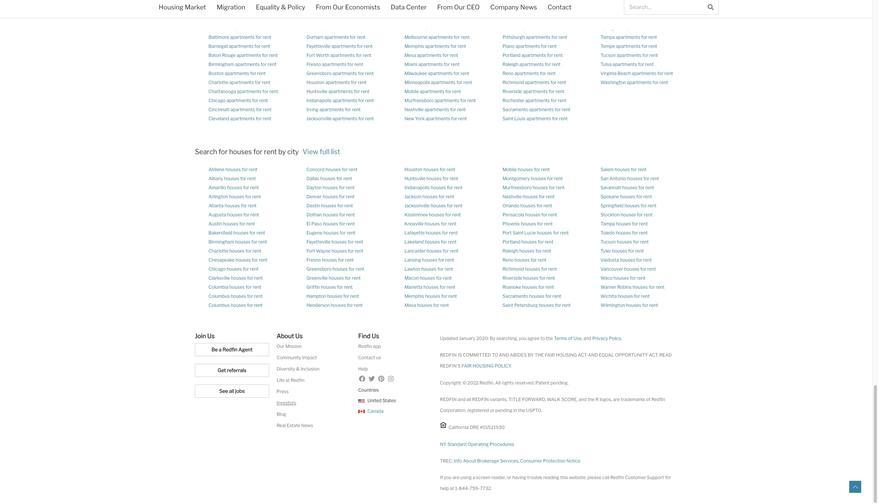 Task type: describe. For each thing, give the bounding box(es) containing it.
protection
[[544, 458, 566, 464]]

richmond inside mobile houses for rent montgomery houses for rent murfreesboro houses for rent nashville houses for rent orlando houses for rent pensacola houses for rent phoenix houses for rent port saint lucie houses for rent portland houses for rent raleigh houses for rent reno houses for rent richmond houses for rent riverside houses for rent roanoke houses for rent sacramento houses for rent saint petersburg houses for rent
[[503, 266, 524, 272]]

apartments up seattle apartments for rent link
[[623, 7, 647, 13]]

mesa houses for rent link
[[405, 303, 449, 308]]

walk
[[547, 397, 561, 403]]

baton
[[209, 53, 221, 58]]

huntsville apartments for rent link
[[307, 89, 370, 94]]

apartments down fayetteville apartments for rent link
[[331, 53, 355, 58]]

pensacola inside the pensacola apartments for rent philadelphia apartments for rent phoenix apartments for rent pittsburgh apartments for rent plano apartments for rent portland apartments for rent raleigh apartments for rent reno apartments for rent richmond apartments for rent riverside apartments for rent rochester apartments for rent sacramento apartments for rent saint louis apartments for rent
[[503, 7, 525, 13]]

irving
[[307, 107, 319, 113]]

pensacola houses for rent link
[[503, 212, 557, 218]]

montgomery
[[503, 176, 530, 182]]

riverside inside mobile houses for rent montgomery houses for rent murfreesboro houses for rent nashville houses for rent orlando houses for rent pensacola houses for rent phoenix houses for rent port saint lucie houses for rent portland houses for rent raleigh houses for rent reno houses for rent richmond houses for rent riverside houses for rent roanoke houses for rent sacramento houses for rent saint petersburg houses for rent
[[503, 275, 523, 281]]

variants,
[[490, 397, 508, 403]]

facebook image
[[359, 376, 366, 382]]

apartments down "fort worth apartments for rent" 'link'
[[322, 62, 347, 67]]

phoenix inside the pensacola apartments for rent philadelphia apartments for rent phoenix apartments for rent pittsburgh apartments for rent plano apartments for rent portland apartments for rent raleigh apartments for rent reno apartments for rent richmond apartments for rent riverside apartments for rent rochester apartments for rent sacramento apartments for rent saint louis apartments for rent
[[503, 25, 520, 31]]

Search... search field
[[625, 0, 704, 14]]

data
[[391, 3, 405, 11]]

apartments up "cleveland apartments for rent" link
[[231, 107, 255, 113]]

apartments down portland apartments for rent link
[[520, 62, 544, 67]]

spokane houses for rent link
[[601, 194, 652, 200]]

apartments up marietta apartments for rent link
[[420, 16, 445, 22]]

riverside houses for rent link
[[503, 275, 555, 281]]

apartments down augusta apartments for rent link
[[223, 16, 248, 22]]

apartments up tempe apartments for rent link
[[616, 34, 641, 40]]

terms of use link
[[554, 336, 582, 341]]

augusta apartments for rent link
[[209, 7, 269, 13]]

apartments up huntsville apartments for rent link
[[326, 80, 350, 85]]

apartments down milwaukee apartments for rent link
[[431, 80, 456, 85]]

macon houses for rent link
[[405, 275, 452, 281]]

houston inside 'houston houses for rent huntsville houses for rent indianapolis houses for rent jackson houses for rent jacksonville houses for rent kissimmee houses for rent knoxville houses for rent lafayette houses for rent lakeland houses for rent lancaster houses for rent lansing houses for rent lawton houses for rent macon houses for rent marietta houses for rent memphis houses for rent mesa houses for rent'
[[405, 167, 423, 172]]

salem houses for rent san antonio houses for rent savannah houses for rent spokane houses for rent springfield houses for rent stockton houses for rent tampa houses for rent toledo houses for rent tucson houses for rent tyler houses for rent valdosta houses for rent vancouver houses for rent waco houses for rent warner robins houses for rent wichita houses for rent wilmington houses for rent
[[601, 167, 665, 308]]

vancouver houses for rent link
[[601, 266, 656, 272]]

apartments up portland apartments for rent link
[[516, 44, 540, 49]]

from for from our ceo
[[438, 3, 453, 11]]

this
[[561, 475, 568, 481]]

fort wayne houses for rent link
[[307, 248, 364, 254]]

app
[[373, 344, 381, 349]]

and right score,
[[579, 397, 587, 403]]

apartments up memphis apartments for rent link
[[429, 34, 453, 40]]

equality
[[256, 3, 280, 11]]

1 vertical spatial ,
[[519, 458, 520, 464]]

apartments up the denver apartments for rent link
[[323, 7, 347, 13]]

reno apartments for rent link
[[503, 71, 556, 76]]

apartments down the denver apartments for rent link
[[323, 25, 347, 31]]

fresno houses for rent link
[[307, 257, 354, 263]]

apartments down charlotte apartments for rent link at top left
[[237, 89, 262, 94]]

sacramento inside the pensacola apartments for rent philadelphia apartments for rent phoenix apartments for rent pittsburgh apartments for rent plano apartments for rent portland apartments for rent raleigh apartments for rent reno apartments for rent richmond apartments for rent riverside apartments for rent rochester apartments for rent sacramento apartments for rent saint louis apartments for rent
[[503, 107, 529, 113]]

fayetteville inside concord houses for rent dallas houses for rent dayton houses for rent denver houses for rent destin houses for rent dothan houses for rent el paso houses for rent eugene houses for rent fayetteville houses for rent fort wayne houses for rent fresno houses for rent greensboro houses for rent greenville houses for rent griffin houses for rent hampton houses for rent henderson houses for rent
[[307, 239, 331, 245]]

minneapolis
[[405, 80, 430, 85]]

abides
[[510, 353, 527, 358]]

apartments up nashville apartments for rent link
[[435, 98, 460, 103]]

apartments down irving apartments for rent link
[[333, 116, 357, 122]]

and up corporation,
[[458, 397, 466, 403]]

lancaster houses for rent link
[[405, 248, 459, 254]]

full
[[320, 148, 330, 156]]

is
[[458, 353, 462, 358]]

chesapeake
[[209, 257, 235, 263]]

apartments up chattanooga apartments for rent link
[[229, 80, 254, 85]]

apartments down baton rouge apartments for rent link
[[235, 62, 260, 67]]

pinterest image
[[378, 376, 385, 382]]

apartments down virginia beach apartments for rent link
[[627, 80, 652, 85]]

marietta inside 'houston houses for rent huntsville houses for rent indianapolis houses for rent jackson houses for rent jacksonville houses for rent kissimmee houses for rent knoxville houses for rent lafayette houses for rent lakeland houses for rent lancaster houses for rent lansing houses for rent lawton houses for rent macon houses for rent marietta houses for rent memphis houses for rent mesa houses for rent'
[[405, 285, 423, 290]]

greensboro inside concord houses for rent dallas houses for rent dayton houses for rent denver houses for rent destin houses for rent dothan houses for rent el paso houses for rent eugene houses for rent fayetteville houses for rent fort wayne houses for rent fresno houses for rent greensboro houses for rent greenville houses for rent griffin houses for rent hampton houses for rent henderson houses for rent
[[307, 266, 332, 272]]

©
[[463, 380, 467, 386]]

2 horizontal spatial the
[[588, 397, 595, 403]]

abilene
[[209, 167, 225, 172]]

columbia
[[209, 285, 229, 290]]

a inside join us be a redfin agent
[[219, 347, 222, 353]]

dayton inside concord houses for rent dallas houses for rent dayton houses for rent denver houses for rent destin houses for rent dothan houses for rent el paso houses for rent eugene houses for rent fayetteville houses for rent fort wayne houses for rent fresno houses for rent greensboro houses for rent greenville houses for rent griffin houses for rent hampton houses for rent henderson houses for rent
[[307, 185, 322, 191]]

durham
[[307, 34, 324, 40]]

jacksonville apartments for rent link
[[307, 116, 374, 122]]

rouge
[[222, 53, 236, 58]]

0 horizontal spatial about
[[277, 333, 294, 340]]

or inside 'redfin and all redfin variants, title forward, walk score, and the r logos, are trademarks of redfin corporation, registered or pending in the uspto.'
[[490, 408, 495, 413]]

from our economists
[[316, 3, 380, 11]]

procedures
[[490, 442, 515, 447]]

murfreesboro inside mobile houses for rent montgomery houses for rent murfreesboro houses for rent nashville houses for rent orlando houses for rent pensacola houses for rent phoenix houses for rent port saint lucie houses for rent portland houses for rent raleigh houses for rent reno houses for rent richmond houses for rent riverside houses for rent roanoke houses for rent sacramento houses for rent saint petersburg houses for rent
[[503, 185, 532, 191]]

join us be a redfin agent
[[195, 333, 253, 353]]

apartments down cincinnati apartments for rent link
[[230, 116, 255, 122]]

savannah apartments for rent link
[[601, 7, 664, 13]]

consumer protection notice link
[[521, 458, 581, 464]]

apartments up melbourne apartments for rent link
[[424, 25, 448, 31]]

contact for contact us
[[359, 355, 375, 361]]

1 vertical spatial fair
[[462, 363, 472, 369]]

redfin down diversity & inclusion
[[291, 378, 305, 383]]

pensacola apartments for rent link
[[503, 7, 567, 13]]

apartments up miami apartments for rent link
[[417, 53, 442, 58]]

our for economists
[[333, 3, 344, 11]]

info about brokerage services link
[[454, 458, 519, 464]]

apartments up washington apartments for rent 'link'
[[632, 71, 657, 76]]

are inside 'redfin and all redfin variants, title forward, walk score, and the r logos, are trademarks of redfin corporation, registered or pending in the uspto.'
[[614, 397, 620, 403]]

tucson inside salem houses for rent san antonio houses for rent savannah houses for rent spokane houses for rent springfield houses for rent stockton houses for rent tampa houses for rent toledo houses for rent tucson houses for rent tyler houses for rent valdosta houses for rent vancouver houses for rent waco houses for rent warner robins houses for rent wichita houses for rent wilmington houses for rent
[[601, 239, 616, 245]]

huntsville inside 'houston houses for rent huntsville houses for rent indianapolis houses for rent jackson houses for rent jacksonville houses for rent kissimmee houses for rent knoxville houses for rent lafayette houses for rent lakeland houses for rent lancaster houses for rent lansing houses for rent lawton houses for rent macon houses for rent marietta houses for rent memphis houses for rent mesa houses for rent'
[[405, 176, 426, 182]]

screen
[[476, 475, 491, 481]]

apartments up raleigh apartments for rent link
[[522, 53, 546, 58]]

apartments down tampa apartments for rent link
[[617, 44, 641, 49]]

albany
[[209, 176, 223, 182]]

jacksonville inside dayton apartments for rent denver apartments for rent detroit apartments for rent durham apartments for rent fayetteville apartments for rent fort worth apartments for rent fresno apartments for rent greensboro apartments for rent houston apartments for rent huntsville apartments for rent indianapolis apartments for rent irving apartments for rent jacksonville apartments for rent
[[307, 116, 332, 122]]

1 horizontal spatial you
[[519, 336, 527, 341]]

apartments down detroit apartments for rent link
[[325, 34, 349, 40]]

macon inside louisville apartments for rent macon apartments for rent marietta apartments for rent melbourne apartments for rent memphis apartments for rent mesa apartments for rent miami apartments for rent milwaukee apartments for rent minneapolis apartments for rent mobile apartments for rent murfreesboro apartments for rent nashville apartments for rent new york apartments for rent
[[405, 16, 419, 22]]

please
[[588, 475, 602, 481]]

marietta inside louisville apartments for rent macon apartments for rent marietta apartments for rent melbourne apartments for rent memphis apartments for rent mesa apartments for rent miami apartments for rent milwaukee apartments for rent minneapolis apartments for rent mobile apartments for rent murfreesboro apartments for rent nashville apartments for rent new york apartments for rent
[[405, 25, 423, 31]]

toledo
[[601, 230, 615, 236]]

columbia houses for rent link
[[209, 285, 262, 290]]

registered
[[468, 408, 489, 413]]

irving apartments for rent link
[[307, 107, 361, 113]]

from for from our economists
[[316, 3, 332, 11]]

mobile houses for rent montgomery houses for rent murfreesboro houses for rent nashville houses for rent orlando houses for rent pensacola houses for rent phoenix houses for rent port saint lucie houses for rent portland houses for rent raleigh houses for rent reno houses for rent richmond houses for rent riverside houses for rent roanoke houses for rent sacramento houses for rent saint petersburg houses for rent
[[503, 167, 571, 308]]

lawton
[[405, 266, 421, 272]]

1 horizontal spatial about
[[463, 458, 476, 464]]

a inside if you are using a screen reader, or having trouble reading this website, please call redfin customer support for help at 1-844-759-7732.
[[473, 475, 476, 481]]

paso
[[312, 221, 322, 227]]

apartments up cincinnati apartments for rent link
[[227, 98, 251, 103]]

housing inside redfin is committed to and abides by the fair housing act and equal opportunity act. read redfin's
[[556, 353, 577, 358]]

investors
[[277, 400, 296, 406]]

apartments up "beach"
[[613, 62, 638, 67]]

migration link
[[212, 0, 251, 16]]

apartments down melbourne apartments for rent link
[[425, 44, 450, 49]]

savannah inside salem houses for rent san antonio houses for rent savannah houses for rent spokane houses for rent springfield houses for rent stockton houses for rent tampa houses for rent toledo houses for rent tucson houses for rent tyler houses for rent valdosta houses for rent vancouver houses for rent waco houses for rent warner robins houses for rent wichita houses for rent wilmington houses for rent
[[601, 185, 622, 191]]

denver houses for rent link
[[307, 194, 355, 200]]

apartments up rochester apartments for rent link
[[524, 89, 548, 94]]

us for join
[[207, 333, 215, 340]]

data center
[[391, 3, 427, 11]]

1 and from the left
[[499, 353, 509, 358]]

uspto.
[[527, 408, 542, 413]]

apartments down huntsville apartments for rent link
[[333, 98, 358, 103]]

destin houses for rent link
[[307, 203, 353, 209]]

company news
[[491, 3, 537, 11]]

apartments down the savannah apartments for rent link
[[617, 16, 642, 22]]

apartments up indianapolis apartments for rent link
[[329, 89, 353, 94]]

augusta inside abilene houses for rent albany houses for rent amarillo houses for rent arlington houses for rent atlanta houses for rent augusta houses for rent austin houses for rent bakersfield houses for rent birmingham houses for rent charlotte houses for rent chesapeake houses for rent chicago houses for rent clarksville houses for rent columbia houses for rent columbus houses for rent columbus houses for rent
[[209, 212, 226, 218]]

forward,
[[523, 397, 546, 403]]

apartments down raleigh apartments for rent link
[[515, 71, 539, 76]]

2020:
[[477, 336, 489, 341]]

redfin up registered
[[472, 397, 489, 403]]

us for find
[[372, 333, 379, 340]]

bakersfield houses for rent link
[[209, 230, 265, 236]]

mobile apartments for rent link
[[405, 89, 461, 94]]

concord houses for rent link
[[307, 167, 358, 172]]

mobile houses for rent link
[[503, 167, 550, 172]]

port
[[503, 230, 512, 236]]

apartments down 'pensacola apartments for rent' "link"
[[530, 16, 554, 22]]

2 vertical spatial the
[[519, 408, 526, 413]]

jobs
[[235, 388, 245, 394]]

2 columbus houses for rent link from the top
[[209, 303, 263, 308]]

updated
[[440, 336, 458, 341]]

portland inside the pensacola apartments for rent philadelphia apartments for rent phoenix apartments for rent pittsburgh apartments for rent plano apartments for rent portland apartments for rent raleigh apartments for rent reno apartments for rent richmond apartments for rent riverside apartments for rent rochester apartments for rent sacramento apartments for rent saint louis apartments for rent
[[503, 53, 521, 58]]

wilmington
[[601, 303, 626, 308]]

1 vertical spatial housing
[[473, 363, 494, 369]]

apartments up "fort worth apartments for rent" 'link'
[[332, 44, 356, 49]]

redfin down find
[[359, 344, 372, 349]]

barnegat
[[209, 44, 228, 49]]

clarksville houses for rent link
[[209, 275, 263, 281]]

knoxville houses for rent link
[[405, 221, 457, 227]]

apartments up austin apartments for rent link
[[227, 7, 252, 13]]

detroit apartments for rent link
[[307, 25, 364, 31]]

apartments down tempe apartments for rent link
[[617, 53, 642, 58]]

united
[[368, 398, 382, 404]]

memphis inside 'houston houses for rent huntsville houses for rent indianapolis houses for rent jackson houses for rent jacksonville houses for rent kissimmee houses for rent knoxville houses for rent lafayette houses for rent lakeland houses for rent lancaster houses for rent lansing houses for rent lawton houses for rent macon houses for rent marietta houses for rent memphis houses for rent mesa houses for rent'
[[405, 294, 424, 299]]

apartments down bakersfield apartments for rent link
[[230, 34, 255, 40]]

portland houses for rent link
[[503, 239, 554, 245]]

& for diversity
[[296, 366, 300, 372]]

minneapolis apartments for rent link
[[405, 80, 472, 85]]

tucson houses for rent link
[[601, 239, 649, 245]]

apartments up saint louis apartments for rent link
[[530, 107, 554, 113]]

apartments up baltimore apartments for rent link at left
[[233, 25, 258, 31]]

pensacola inside mobile houses for rent montgomery houses for rent murfreesboro houses for rent nashville houses for rent orlando houses for rent pensacola houses for rent phoenix houses for rent port saint lucie houses for rent portland houses for rent raleigh houses for rent reno houses for rent richmond houses for rent riverside houses for rent roanoke houses for rent sacramento houses for rent saint petersburg houses for rent
[[503, 212, 525, 218]]

apartments up jacksonville apartments for rent "link"
[[320, 107, 344, 113]]

dayton apartments for rent link
[[307, 7, 364, 13]]

apartments up the minneapolis apartments for rent link
[[428, 71, 453, 76]]

fort inside concord houses for rent dallas houses for rent dayton houses for rent denver houses for rent destin houses for rent dothan houses for rent el paso houses for rent eugene houses for rent fayetteville houses for rent fort wayne houses for rent fresno houses for rent greensboro houses for rent greenville houses for rent griffin houses for rent hampton houses for rent henderson houses for rent
[[307, 248, 315, 254]]

springfield inside salem houses for rent san antonio houses for rent savannah houses for rent spokane houses for rent springfield houses for rent stockton houses for rent tampa houses for rent toledo houses for rent tucson houses for rent tyler houses for rent valdosta houses for rent vancouver houses for rent waco houses for rent warner robins houses for rent wichita houses for rent wilmington houses for rent
[[601, 203, 624, 209]]

contact for contact
[[548, 3, 572, 11]]

raleigh inside the pensacola apartments for rent philadelphia apartments for rent phoenix apartments for rent pittsburgh apartments for rent plano apartments for rent portland apartments for rent raleigh apartments for rent reno apartments for rent richmond apartments for rent riverside apartments for rent rochester apartments for rent sacramento apartments for rent saint louis apartments for rent
[[503, 62, 519, 67]]

mesa inside 'houston houses for rent huntsville houses for rent indianapolis houses for rent jackson houses for rent jacksonville houses for rent kissimmee houses for rent knoxville houses for rent lafayette houses for rent lakeland houses for rent lancaster houses for rent lansing houses for rent lawton houses for rent macon houses for rent marietta houses for rent memphis houses for rent mesa houses for rent'
[[405, 303, 416, 308]]

apartments up new york apartments for rent link
[[425, 107, 450, 113]]

0 vertical spatial .
[[622, 336, 623, 341]]

0 horizontal spatial our
[[277, 344, 285, 349]]

baltimore
[[209, 34, 229, 40]]

waco houses for rent link
[[601, 275, 646, 281]]

apartments up pittsburgh apartments for rent link
[[521, 25, 546, 31]]

0 horizontal spatial news
[[301, 423, 313, 429]]

redfin for redfin and all redfin variants, title forward, walk score, and the r logos, are trademarks of redfin corporation, registered or pending in the uspto.
[[440, 397, 457, 403]]

sacramento apartments for rent link
[[503, 107, 571, 113]]

tampa inside salem houses for rent san antonio houses for rent savannah houses for rent spokane houses for rent springfield houses for rent stockton houses for rent tampa houses for rent toledo houses for rent tucson houses for rent tyler houses for rent valdosta houses for rent vancouver houses for rent waco houses for rent warner robins houses for rent wichita houses for rent wilmington houses for rent
[[601, 221, 615, 227]]

macon inside 'houston houses for rent huntsville houses for rent indianapolis houses for rent jackson houses for rent jacksonville houses for rent kissimmee houses for rent knoxville houses for rent lafayette houses for rent lakeland houses for rent lancaster houses for rent lansing houses for rent lawton houses for rent macon houses for rent marietta houses for rent memphis houses for rent mesa houses for rent'
[[405, 275, 419, 281]]

1 columbus from the top
[[209, 294, 230, 299]]

apartments down phoenix apartments for rent link
[[526, 34, 551, 40]]

cleveland apartments for rent link
[[209, 116, 272, 122]]

of inside 'redfin and all redfin variants, title forward, walk score, and the r logos, are trademarks of redfin corporation, registered or pending in the uspto.'
[[647, 397, 651, 403]]

diversity & inclusion
[[277, 366, 320, 372]]

arlington
[[209, 194, 228, 200]]

at inside if you are using a screen reader, or having trouble reading this website, please call redfin customer support for help at 1-844-759-7732.
[[450, 486, 455, 492]]

fair inside redfin is committed to and abides by the fair housing act and equal opportunity act. read redfin's
[[545, 353, 555, 358]]

denver inside concord houses for rent dallas houses for rent dayton houses for rent denver houses for rent destin houses for rent dothan houses for rent el paso houses for rent eugene houses for rent fayetteville houses for rent fort wayne houses for rent fresno houses for rent greensboro houses for rent greenville houses for rent griffin houses for rent hampton houses for rent henderson houses for rent
[[307, 194, 322, 200]]

dayton inside dayton apartments for rent denver apartments for rent detroit apartments for rent durham apartments for rent fayetteville apartments for rent fort worth apartments for rent fresno apartments for rent greensboro apartments for rent houston apartments for rent huntsville apartments for rent indianapolis apartments for rent irving apartments for rent jacksonville apartments for rent
[[307, 7, 322, 13]]

apartments up charlotte apartments for rent link at top left
[[225, 71, 249, 76]]

apartments down seattle apartments for rent link
[[625, 25, 650, 31]]

huntsville inside dayton apartments for rent denver apartments for rent detroit apartments for rent durham apartments for rent fayetteville apartments for rent fort worth apartments for rent fresno apartments for rent greensboro apartments for rent houston apartments for rent huntsville apartments for rent indianapolis apartments for rent irving apartments for rent jacksonville apartments for rent
[[307, 89, 328, 94]]

bakersfield inside abilene houses for rent albany houses for rent amarillo houses for rent arlington houses for rent atlanta houses for rent augusta houses for rent austin houses for rent bakersfield houses for rent birmingham houses for rent charlotte houses for rent chesapeake houses for rent chicago houses for rent clarksville houses for rent columbia houses for rent columbus houses for rent columbus houses for rent
[[209, 230, 233, 236]]

amarillo houses for rent link
[[209, 185, 259, 191]]

apartments up detroit apartments for rent link
[[323, 16, 347, 22]]

real estate news
[[277, 423, 313, 429]]

kissimmee
[[405, 212, 428, 218]]

tulsa apartments for rent link
[[601, 62, 654, 67]]

twitter image
[[369, 376, 375, 382]]

jackson houses for rent link
[[405, 194, 455, 200]]

0 vertical spatial policy
[[288, 3, 306, 11]]

real estate news button
[[277, 423, 313, 429]]

saint inside the pensacola apartments for rent philadelphia apartments for rent phoenix apartments for rent pittsburgh apartments for rent plano apartments for rent portland apartments for rent raleigh apartments for rent reno apartments for rent richmond apartments for rent riverside apartments for rent rochester apartments for rent sacramento apartments for rent saint louis apartments for rent
[[503, 116, 514, 122]]

act
[[578, 353, 587, 358]]

dallas
[[307, 176, 319, 182]]

#01521930
[[480, 425, 505, 431]]

charlotte inside augusta apartments for rent austin apartments for rent bakersfield apartments for rent baltimore apartments for rent barnegat apartments for rent baton rouge apartments for rent birmingham apartments for rent boston apartments for rent charlotte apartments for rent chattanooga apartments for rent chicago apartments for rent cincinnati apartments for rent cleveland apartments for rent
[[209, 80, 229, 85]]

austin inside augusta apartments for rent austin apartments for rent bakersfield apartments for rent baltimore apartments for rent barnegat apartments for rent baton rouge apartments for rent birmingham apartments for rent boston apartments for rent charlotte apartments for rent chattanooga apartments for rent chicago apartments for rent cincinnati apartments for rent cleveland apartments for rent
[[209, 16, 222, 22]]

& for equality
[[281, 3, 286, 11]]



Task type: locate. For each thing, give the bounding box(es) containing it.
charlotte
[[209, 80, 229, 85], [209, 248, 229, 254]]

2 denver from the top
[[307, 194, 322, 200]]

1 vertical spatial richmond
[[503, 266, 524, 272]]

jacksonville down irving
[[307, 116, 332, 122]]

1 riverside from the top
[[503, 89, 523, 94]]

news right estate
[[301, 423, 313, 429]]

2 augusta from the top
[[209, 212, 226, 218]]

riverside up 'rochester'
[[503, 89, 523, 94]]

1 vertical spatial of
[[647, 397, 651, 403]]

1 savannah from the top
[[601, 7, 622, 13]]

redfin inside if you are using a screen reader, or having trouble reading this website, please call redfin customer support for help at 1-844-759-7732.
[[611, 475, 625, 481]]

1 horizontal spatial jacksonville
[[405, 203, 430, 209]]

0 vertical spatial sacramento
[[503, 107, 529, 113]]

1 vertical spatial riverside
[[503, 275, 523, 281]]

richmond inside the pensacola apartments for rent philadelphia apartments for rent phoenix apartments for rent pittsburgh apartments for rent plano apartments for rent portland apartments for rent raleigh apartments for rent reno apartments for rent richmond apartments for rent riverside apartments for rent rochester apartments for rent sacramento apartments for rent saint louis apartments for rent
[[503, 80, 524, 85]]

1 springfield from the top
[[601, 25, 624, 31]]

0 horizontal spatial huntsville
[[307, 89, 328, 94]]

our left the ceo
[[454, 3, 466, 11]]

1 vertical spatial memphis
[[405, 294, 424, 299]]

austin up baltimore
[[209, 16, 222, 22]]

news up philadelphia apartments for rent link
[[521, 3, 537, 11]]

0 vertical spatial about
[[277, 333, 294, 340]]

concord houses for rent dallas houses for rent dayton houses for rent denver houses for rent destin houses for rent dothan houses for rent el paso houses for rent eugene houses for rent fayetteville houses for rent fort wayne houses for rent fresno houses for rent greensboro houses for rent greenville houses for rent griffin houses for rent hampton houses for rent henderson houses for rent
[[307, 167, 365, 308]]

redfin inside redfin is committed to and abides by the fair housing act and equal opportunity act. read redfin's
[[440, 353, 457, 358]]

0 vertical spatial portland
[[503, 53, 521, 58]]

columbus houses for rent link
[[209, 294, 263, 299], [209, 303, 263, 308]]

1 vertical spatial fayetteville
[[307, 239, 331, 245]]

macon down louisville
[[405, 16, 419, 22]]

portland inside mobile houses for rent montgomery houses for rent murfreesboro houses for rent nashville houses for rent orlando houses for rent pensacola houses for rent phoenix houses for rent port saint lucie houses for rent portland houses for rent raleigh houses for rent reno houses for rent richmond houses for rent riverside houses for rent roanoke houses for rent sacramento houses for rent saint petersburg houses for rent
[[503, 239, 521, 245]]

macon down "lawton"
[[405, 275, 419, 281]]

company
[[491, 3, 519, 11]]

apartments down baltimore apartments for rent link at left
[[229, 44, 254, 49]]

score,
[[562, 397, 578, 403]]

2 richmond from the top
[[503, 266, 524, 272]]

dayton up detroit
[[307, 7, 322, 13]]

1 vertical spatial raleigh
[[503, 248, 519, 254]]

0 horizontal spatial mobile
[[405, 89, 419, 94]]

trec:
[[440, 458, 453, 464]]

birmingham inside abilene houses for rent albany houses for rent amarillo houses for rent arlington houses for rent atlanta houses for rent augusta houses for rent austin houses for rent bakersfield houses for rent birmingham houses for rent charlotte houses for rent chesapeake houses for rent chicago houses for rent clarksville houses for rent columbia houses for rent columbus houses for rent columbus houses for rent
[[209, 239, 234, 245]]

0 vertical spatial a
[[219, 347, 222, 353]]

phoenix apartments for rent link
[[503, 25, 562, 31]]

apartments up sacramento apartments for rent link at the top of page
[[526, 98, 550, 103]]

apartments
[[227, 7, 252, 13], [323, 7, 347, 13], [425, 7, 450, 13], [526, 7, 550, 13], [623, 7, 647, 13], [223, 16, 248, 22], [323, 16, 347, 22], [420, 16, 445, 22], [530, 16, 554, 22], [617, 16, 642, 22], [233, 25, 258, 31], [323, 25, 347, 31], [424, 25, 448, 31], [521, 25, 546, 31], [625, 25, 650, 31], [230, 34, 255, 40], [325, 34, 349, 40], [429, 34, 453, 40], [526, 34, 551, 40], [616, 34, 641, 40], [229, 44, 254, 49], [332, 44, 356, 49], [425, 44, 450, 49], [516, 44, 540, 49], [617, 44, 641, 49], [237, 53, 261, 58], [331, 53, 355, 58], [417, 53, 442, 58], [522, 53, 546, 58], [617, 53, 642, 58], [235, 62, 260, 67], [322, 62, 347, 67], [419, 62, 443, 67], [520, 62, 544, 67], [613, 62, 638, 67], [225, 71, 249, 76], [333, 71, 357, 76], [428, 71, 453, 76], [515, 71, 539, 76], [632, 71, 657, 76], [229, 80, 254, 85], [326, 80, 350, 85], [431, 80, 456, 85], [525, 80, 550, 85], [627, 80, 652, 85], [237, 89, 262, 94], [329, 89, 353, 94], [420, 89, 445, 94], [524, 89, 548, 94], [227, 98, 251, 103], [333, 98, 358, 103], [435, 98, 460, 103], [526, 98, 550, 103], [231, 107, 255, 113], [320, 107, 344, 113], [425, 107, 450, 113], [530, 107, 554, 113], [230, 116, 255, 122], [333, 116, 357, 122], [426, 116, 451, 122], [527, 116, 552, 122]]

1 vertical spatial news
[[301, 423, 313, 429]]

0 vertical spatial or
[[490, 408, 495, 413]]

tampa houses for rent link
[[601, 221, 648, 227]]

or inside if you are using a screen reader, or having trouble reading this website, please call redfin customer support for help at 1-844-759-7732.
[[507, 475, 512, 481]]

savannah inside the savannah apartments for rent seattle apartments for rent springfield apartments for rent tampa apartments for rent tempe apartments for rent tucson apartments for rent tulsa apartments for rent virginia beach apartments for rent washington apartments for rent
[[601, 7, 622, 13]]

1 vertical spatial denver
[[307, 194, 322, 200]]

rochester
[[503, 98, 525, 103]]

redfin right call
[[611, 475, 625, 481]]

fayetteville apartments for rent link
[[307, 44, 373, 49]]

redfin for redfin is committed to and abides by the fair housing act and equal opportunity act. read redfin's
[[440, 353, 457, 358]]

fresno inside dayton apartments for rent denver apartments for rent detroit apartments for rent durham apartments for rent fayetteville apartments for rent fort worth apartments for rent fresno apartments for rent greensboro apartments for rent houston apartments for rent huntsville apartments for rent indianapolis apartments for rent irving apartments for rent jacksonville apartments for rent
[[307, 62, 321, 67]]

apartments down nashville apartments for rent link
[[426, 116, 451, 122]]

vancouver
[[601, 266, 624, 272]]

standard
[[448, 442, 467, 447]]

jacksonville inside 'houston houses for rent huntsville houses for rent indianapolis houses for rent jackson houses for rent jacksonville houses for rent kissimmee houses for rent knoxville houses for rent lafayette houses for rent lakeland houses for rent lancaster houses for rent lansing houses for rent lawton houses for rent macon houses for rent marietta houses for rent memphis houses for rent mesa houses for rent'
[[405, 203, 430, 209]]

memphis inside louisville apartments for rent macon apartments for rent marietta apartments for rent melbourne apartments for rent memphis apartments for rent mesa apartments for rent miami apartments for rent milwaukee apartments for rent minneapolis apartments for rent mobile apartments for rent murfreesboro apartments for rent nashville apartments for rent new york apartments for rent
[[405, 44, 424, 49]]

2 and from the left
[[588, 353, 598, 358]]

baton rouge apartments for rent link
[[209, 53, 278, 58]]

0 vertical spatial indianapolis
[[307, 98, 332, 103]]

saint left petersburg
[[503, 303, 514, 308]]

0 vertical spatial springfield
[[601, 25, 624, 31]]

pittsburgh apartments for rent link
[[503, 34, 568, 40]]

0 horizontal spatial housing
[[473, 363, 494, 369]]

2022
[[468, 380, 479, 386]]

search
[[195, 148, 217, 156]]

trademarks
[[621, 397, 646, 403]]

0 horizontal spatial nashville
[[405, 107, 424, 113]]

2 charlotte from the top
[[209, 248, 229, 254]]

1 portland from the top
[[503, 53, 521, 58]]

denver up detroit
[[307, 16, 322, 22]]

chicago inside augusta apartments for rent austin apartments for rent bakersfield apartments for rent baltimore apartments for rent barnegat apartments for rent baton rouge apartments for rent birmingham apartments for rent boston apartments for rent charlotte apartments for rent chattanooga apartments for rent chicago apartments for rent cincinnati apartments for rent cleveland apartments for rent
[[209, 98, 226, 103]]

are inside if you are using a screen reader, or having trouble reading this website, please call redfin customer support for help at 1-844-759-7732.
[[453, 475, 460, 481]]

1 vertical spatial augusta
[[209, 212, 226, 218]]

1 horizontal spatial all
[[467, 397, 471, 403]]

1 vertical spatial birmingham
[[209, 239, 234, 245]]

None search field
[[624, 0, 719, 15]]

a right be
[[219, 347, 222, 353]]

birmingham up charlotte houses for rent link
[[209, 239, 234, 245]]

our
[[333, 3, 344, 11], [454, 3, 466, 11], [277, 344, 285, 349]]

apartments down the minneapolis apartments for rent link
[[420, 89, 445, 94]]

phoenix inside mobile houses for rent montgomery houses for rent murfreesboro houses for rent nashville houses for rent orlando houses for rent pensacola houses for rent phoenix houses for rent port saint lucie houses for rent portland houses for rent raleigh houses for rent reno houses for rent richmond houses for rent riverside houses for rent roanoke houses for rent sacramento houses for rent saint petersburg houses for rent
[[503, 221, 520, 227]]

saint louis apartments for rent link
[[503, 116, 568, 122]]

1 memphis from the top
[[405, 44, 424, 49]]

jackson
[[405, 194, 422, 200]]

1 birmingham from the top
[[209, 62, 234, 67]]

dre
[[470, 425, 479, 431]]

1 vertical spatial reno
[[503, 257, 514, 263]]

for inside if you are using a screen reader, or having trouble reading this website, please call redfin customer support for help at 1-844-759-7732.
[[666, 475, 672, 481]]

ny standard operating procedures link
[[440, 442, 515, 447]]

us for about
[[296, 333, 303, 340]]

redfin up redfin's
[[440, 353, 457, 358]]

0 horizontal spatial murfreesboro
[[405, 98, 434, 103]]

charlotte inside abilene houses for rent albany houses for rent amarillo houses for rent arlington houses for rent atlanta houses for rent augusta houses for rent austin houses for rent bakersfield houses for rent birmingham houses for rent charlotte houses for rent chesapeake houses for rent chicago houses for rent clarksville houses for rent columbia houses for rent columbus houses for rent columbus houses for rent
[[209, 248, 229, 254]]

mesa up miami
[[405, 53, 416, 58]]

virginia
[[601, 71, 617, 76]]

get referrals link
[[195, 364, 269, 377]]

1 vertical spatial tucson
[[601, 239, 616, 245]]

. up opportunity
[[622, 336, 623, 341]]

fresno inside concord houses for rent dallas houses for rent dayton houses for rent denver houses for rent destin houses for rent dothan houses for rent el paso houses for rent eugene houses for rent fayetteville houses for rent fort wayne houses for rent fresno houses for rent greensboro houses for rent greenville houses for rent griffin houses for rent hampton houses for rent henderson houses for rent
[[307, 257, 321, 263]]

nashville up new
[[405, 107, 424, 113]]

portland
[[503, 53, 521, 58], [503, 239, 521, 245]]

from our ceo
[[438, 3, 480, 11]]

0 vertical spatial fort
[[307, 53, 315, 58]]

instagram image
[[388, 376, 394, 382]]

1 fresno from the top
[[307, 62, 321, 67]]

support
[[647, 475, 665, 481]]

a right the using
[[473, 475, 476, 481]]

murfreesboro inside louisville apartments for rent macon apartments for rent marietta apartments for rent melbourne apartments for rent memphis apartments for rent mesa apartments for rent miami apartments for rent milwaukee apartments for rent minneapolis apartments for rent mobile apartments for rent murfreesboro apartments for rent nashville apartments for rent new york apartments for rent
[[405, 98, 434, 103]]

redfin app
[[359, 344, 381, 349]]

be
[[212, 347, 218, 353]]

pensacola down orlando
[[503, 212, 525, 218]]

1 denver from the top
[[307, 16, 322, 22]]

sacramento houses for rent link
[[503, 294, 562, 299]]

0 horizontal spatial fair
[[462, 363, 472, 369]]

2 sacramento from the top
[[503, 294, 529, 299]]

0 vertical spatial huntsville
[[307, 89, 328, 94]]

updated january 2020: by searching, you agree to the terms of use , and privacy policy .
[[440, 336, 623, 341]]

reno inside mobile houses for rent montgomery houses for rent murfreesboro houses for rent nashville houses for rent orlando houses for rent pensacola houses for rent phoenix houses for rent port saint lucie houses for rent portland houses for rent raleigh houses for rent reno houses for rent richmond houses for rent riverside houses for rent roanoke houses for rent sacramento houses for rent saint petersburg houses for rent
[[503, 257, 514, 263]]

raleigh up reno houses for rent link
[[503, 248, 519, 254]]

reno inside the pensacola apartments for rent philadelphia apartments for rent phoenix apartments for rent pittsburgh apartments for rent plano apartments for rent portland apartments for rent raleigh apartments for rent reno apartments for rent richmond apartments for rent riverside apartments for rent rochester apartments for rent sacramento apartments for rent saint louis apartments for rent
[[503, 71, 514, 76]]

us inside join us be a redfin agent
[[207, 333, 215, 340]]

0 vertical spatial &
[[281, 3, 286, 11]]

. down abides
[[511, 363, 512, 369]]

patent
[[536, 380, 550, 386]]

0 horizontal spatial a
[[219, 347, 222, 353]]

1 fayetteville from the top
[[307, 44, 331, 49]]

0 vertical spatial marietta
[[405, 25, 423, 31]]

0 vertical spatial phoenix
[[503, 25, 520, 31]]

help
[[440, 486, 449, 492]]

0 horizontal spatial jacksonville
[[307, 116, 332, 122]]

rent
[[260, 7, 269, 13], [355, 7, 364, 13], [458, 7, 467, 13], [558, 7, 567, 13], [655, 7, 664, 13], [256, 16, 264, 22], [355, 16, 364, 22], [453, 16, 461, 22], [562, 16, 571, 22], [650, 16, 658, 22], [266, 25, 275, 31], [355, 25, 364, 31], [456, 25, 465, 31], [554, 25, 562, 31], [658, 25, 666, 31], [263, 34, 271, 40], [357, 34, 366, 40], [461, 34, 470, 40], [559, 34, 568, 40], [649, 34, 658, 40], [262, 44, 270, 49], [364, 44, 373, 49], [458, 44, 467, 49], [549, 44, 557, 49], [649, 44, 658, 49], [269, 53, 278, 58], [363, 53, 372, 58], [450, 53, 459, 58], [554, 53, 563, 58], [650, 53, 658, 58], [268, 62, 277, 67], [355, 62, 363, 67], [451, 62, 460, 67], [552, 62, 561, 67], [646, 62, 654, 67], [257, 71, 266, 76], [365, 71, 374, 76], [461, 71, 470, 76], [547, 71, 556, 76], [665, 71, 674, 76], [262, 80, 271, 85], [358, 80, 367, 85], [464, 80, 472, 85], [558, 80, 567, 85], [660, 80, 669, 85], [270, 89, 278, 94], [361, 89, 370, 94], [453, 89, 461, 94], [556, 89, 565, 94], [259, 98, 268, 103], [366, 98, 374, 103], [468, 98, 476, 103], [558, 98, 567, 103], [263, 107, 272, 113], [352, 107, 361, 113], [458, 107, 466, 113], [562, 107, 571, 113], [263, 116, 272, 122], [365, 116, 374, 122], [459, 116, 467, 122], [560, 116, 568, 122], [264, 148, 277, 156], [249, 167, 258, 172], [349, 167, 358, 172], [447, 167, 456, 172], [541, 167, 550, 172], [638, 167, 647, 172], [247, 176, 256, 182], [344, 176, 352, 182], [450, 176, 459, 182], [555, 176, 563, 182], [651, 176, 660, 182], [250, 185, 259, 191], [346, 185, 355, 191], [454, 185, 463, 191], [556, 185, 565, 191], [646, 185, 655, 191], [252, 194, 261, 200], [346, 194, 355, 200], [446, 194, 455, 200], [546, 194, 555, 200], [644, 194, 652, 200], [248, 203, 257, 209], [345, 203, 353, 209], [454, 203, 463, 209], [544, 203, 553, 209], [648, 203, 657, 209], [251, 212, 259, 218], [346, 212, 355, 218], [453, 212, 461, 218], [549, 212, 557, 218], [644, 212, 653, 218], [247, 221, 255, 227], [346, 221, 355, 227], [448, 221, 457, 227], [544, 221, 553, 227], [640, 221, 648, 227], [257, 230, 265, 236], [347, 230, 356, 236], [449, 230, 458, 236], [561, 230, 569, 236], [640, 230, 648, 236], [259, 239, 267, 245], [355, 239, 364, 245], [448, 239, 457, 245], [545, 239, 554, 245], [641, 239, 649, 245], [253, 248, 261, 254], [355, 248, 364, 254], [450, 248, 459, 254], [543, 248, 552, 254], [636, 248, 644, 254], [259, 257, 268, 263], [345, 257, 354, 263], [446, 257, 454, 263], [538, 257, 547, 263], [644, 257, 652, 263], [250, 266, 259, 272], [356, 266, 365, 272], [445, 266, 454, 272], [549, 266, 557, 272], [648, 266, 656, 272], [254, 275, 263, 281], [352, 275, 361, 281], [443, 275, 452, 281], [547, 275, 555, 281], [637, 275, 646, 281], [253, 285, 262, 290], [344, 285, 353, 290], [447, 285, 456, 290], [546, 285, 554, 290], [656, 285, 665, 290], [254, 294, 263, 299], [351, 294, 359, 299], [449, 294, 457, 299], [553, 294, 562, 299], [641, 294, 650, 299], [254, 303, 263, 308], [354, 303, 363, 308], [441, 303, 449, 308], [563, 303, 571, 308], [650, 303, 658, 308]]

dayton apartments for rent denver apartments for rent detroit apartments for rent durham apartments for rent fayetteville apartments for rent fort worth apartments for rent fresno apartments for rent greensboro apartments for rent houston apartments for rent huntsville apartments for rent indianapolis apartments for rent irving apartments for rent jacksonville apartments for rent
[[307, 7, 374, 122]]

2 tucson from the top
[[601, 239, 616, 245]]

0 horizontal spatial you
[[444, 475, 452, 481]]

0 vertical spatial the
[[546, 336, 553, 341]]

contact down redfin app
[[359, 355, 375, 361]]

orlando
[[503, 203, 520, 209]]

denver inside dayton apartments for rent denver apartments for rent detroit apartments for rent durham apartments for rent fayetteville apartments for rent fort worth apartments for rent fresno apartments for rent greensboro apartments for rent houston apartments for rent huntsville apartments for rent indianapolis apartments for rent irving apartments for rent jacksonville apartments for rent
[[307, 16, 322, 22]]

1 vertical spatial huntsville
[[405, 176, 426, 182]]

lafayette houses for rent link
[[405, 230, 458, 236]]

tucson inside the savannah apartments for rent seattle apartments for rent springfield apartments for rent tampa apartments for rent tempe apartments for rent tucson apartments for rent tulsa apartments for rent virginia beach apartments for rent washington apartments for rent
[[601, 53, 616, 58]]

and right act
[[588, 353, 598, 358]]

0 vertical spatial news
[[521, 3, 537, 11]]

0 vertical spatial raleigh
[[503, 62, 519, 67]]

sacramento down roanoke
[[503, 294, 529, 299]]

2 riverside from the top
[[503, 275, 523, 281]]

0 horizontal spatial all
[[229, 388, 234, 394]]

1 marietta from the top
[[405, 25, 423, 31]]

mobile down 'minneapolis'
[[405, 89, 419, 94]]

lansing houses for rent link
[[405, 257, 454, 263]]

chicago up cincinnati
[[209, 98, 226, 103]]

1 vertical spatial are
[[453, 475, 460, 481]]

fresno down wayne
[[307, 257, 321, 263]]

2 greensboro from the top
[[307, 266, 332, 272]]

rochester apartments for rent link
[[503, 98, 567, 103]]

1 augusta from the top
[[209, 7, 226, 13]]

1 vertical spatial bakersfield
[[209, 230, 233, 236]]

real
[[277, 423, 286, 429]]

0 vertical spatial all
[[229, 388, 234, 394]]

charlotte down boston
[[209, 80, 229, 85]]

housing market
[[159, 3, 206, 11]]

2 reno from the top
[[503, 257, 514, 263]]

1 horizontal spatial huntsville
[[405, 176, 426, 182]]

0 vertical spatial fayetteville
[[307, 44, 331, 49]]

privacy policy link
[[593, 336, 622, 341]]

see all jobs
[[219, 388, 245, 394]]

us right join
[[207, 333, 215, 340]]

2 columbus from the top
[[209, 303, 230, 308]]

& inside 'equality & policy' link
[[281, 3, 286, 11]]

fair right the
[[545, 353, 555, 358]]

us up mission
[[296, 333, 303, 340]]

about us
[[277, 333, 303, 340]]

nashville up orlando
[[503, 194, 522, 200]]

0 horizontal spatial and
[[499, 353, 509, 358]]

riverside inside the pensacola apartments for rent philadelphia apartments for rent phoenix apartments for rent pittsburgh apartments for rent plano apartments for rent portland apartments for rent raleigh apartments for rent reno apartments for rent richmond apartments for rent riverside apartments for rent rochester apartments for rent sacramento apartments for rent saint louis apartments for rent
[[503, 89, 523, 94]]

2 portland from the top
[[503, 239, 521, 245]]

1 horizontal spatial the
[[546, 336, 553, 341]]

redfin
[[359, 344, 372, 349], [223, 347, 238, 353], [291, 378, 305, 383], [652, 397, 666, 403], [611, 475, 625, 481]]

indianapolis up 'jackson'
[[405, 185, 430, 191]]

mesa down memphis houses for rent link
[[405, 303, 416, 308]]

charlotte houses for rent link
[[209, 248, 261, 254]]

0 vertical spatial are
[[614, 397, 620, 403]]

1 phoenix from the top
[[503, 25, 520, 31]]

richmond houses for rent link
[[503, 266, 557, 272]]

macon
[[405, 16, 419, 22], [405, 275, 419, 281]]

and right use
[[584, 336, 592, 341]]

0 horizontal spatial the
[[519, 408, 526, 413]]

2 bakersfield from the top
[[209, 230, 233, 236]]

2 springfield from the top
[[601, 203, 624, 209]]

1 sacramento from the top
[[503, 107, 529, 113]]

1 vertical spatial &
[[296, 366, 300, 372]]

bakersfield up baltimore
[[209, 25, 233, 31]]

indianapolis inside dayton apartments for rent denver apartments for rent detroit apartments for rent durham apartments for rent fayetteville apartments for rent fort worth apartments for rent fresno apartments for rent greensboro apartments for rent houston apartments for rent huntsville apartments for rent indianapolis apartments for rent irving apartments for rent jacksonville apartments for rent
[[307, 98, 332, 103]]

referrals
[[227, 368, 247, 374]]

from up the denver apartments for rent link
[[316, 3, 332, 11]]

2 pensacola from the top
[[503, 212, 525, 218]]

nashville inside louisville apartments for rent macon apartments for rent marietta apartments for rent melbourne apartments for rent memphis apartments for rent mesa apartments for rent miami apartments for rent milwaukee apartments for rent minneapolis apartments for rent mobile apartments for rent murfreesboro apartments for rent nashville apartments for rent new york apartments for rent
[[405, 107, 424, 113]]

springfield down seattle
[[601, 25, 624, 31]]

tampa up the toledo
[[601, 221, 615, 227]]

raleigh inside mobile houses for rent montgomery houses for rent murfreesboro houses for rent nashville houses for rent orlando houses for rent pensacola houses for rent phoenix houses for rent port saint lucie houses for rent portland houses for rent raleigh houses for rent reno houses for rent richmond houses for rent riverside houses for rent roanoke houses for rent sacramento houses for rent saint petersburg houses for rent
[[503, 248, 519, 254]]

bakersfield down 'austin houses for rent' link
[[209, 230, 233, 236]]

1 vertical spatial sacramento
[[503, 294, 529, 299]]

lancaster
[[405, 248, 426, 254]]

1 vertical spatial or
[[507, 475, 512, 481]]

0 horizontal spatial &
[[281, 3, 286, 11]]

marietta
[[405, 25, 423, 31], [405, 285, 423, 290]]

of left use
[[569, 336, 573, 341]]

united states
[[368, 398, 396, 404]]

1 vertical spatial phoenix
[[503, 221, 520, 227]]

mesa inside louisville apartments for rent macon apartments for rent marietta apartments for rent melbourne apartments for rent memphis apartments for rent mesa apartments for rent miami apartments for rent milwaukee apartments for rent minneapolis apartments for rent mobile apartments for rent murfreesboro apartments for rent nashville apartments for rent new york apartments for rent
[[405, 53, 416, 58]]

apartments up riverside apartments for rent link
[[525, 80, 550, 85]]

lucie
[[525, 230, 536, 236]]

0 horizontal spatial of
[[569, 336, 573, 341]]

richmond down reno houses for rent link
[[503, 266, 524, 272]]

opportunity
[[615, 353, 648, 358]]

2 phoenix from the top
[[503, 221, 520, 227]]

0 vertical spatial saint
[[503, 116, 514, 122]]

0 vertical spatial columbus
[[209, 294, 230, 299]]

0 horizontal spatial at
[[286, 378, 290, 383]]

the right in
[[519, 408, 526, 413]]

our for ceo
[[454, 3, 466, 11]]

raleigh
[[503, 62, 519, 67], [503, 248, 519, 254]]

from up the macon apartments for rent link
[[438, 3, 453, 11]]

2 from from the left
[[438, 3, 453, 11]]

saint
[[503, 116, 514, 122], [513, 230, 524, 236], [503, 303, 514, 308]]

0 vertical spatial of
[[569, 336, 573, 341]]

1 from from the left
[[316, 3, 332, 11]]

california dre #01521930
[[449, 425, 505, 431]]

1 vertical spatial indianapolis
[[405, 185, 430, 191]]

austin inside abilene houses for rent albany houses for rent amarillo houses for rent arlington houses for rent atlanta houses for rent augusta houses for rent austin houses for rent bakersfield houses for rent birmingham houses for rent charlotte houses for rent chesapeake houses for rent chicago houses for rent clarksville houses for rent columbia houses for rent columbus houses for rent columbus houses for rent
[[209, 221, 222, 227]]

eugene houses for rent link
[[307, 230, 356, 236]]

1 columbus houses for rent link from the top
[[209, 294, 263, 299]]

1 vertical spatial .
[[511, 363, 512, 369]]

tampa inside the savannah apartments for rent seattle apartments for rent springfield apartments for rent tampa apartments for rent tempe apartments for rent tucson apartments for rent tulsa apartments for rent virginia beach apartments for rent washington apartments for rent
[[601, 34, 615, 40]]

1 bakersfield from the top
[[209, 25, 233, 31]]

raleigh down plano
[[503, 62, 519, 67]]

1 macon from the top
[[405, 16, 419, 22]]

2 raleigh from the top
[[503, 248, 519, 254]]

sacramento down 'rochester'
[[503, 107, 529, 113]]

2 us from the left
[[296, 333, 303, 340]]

new
[[405, 116, 414, 122]]

0 vertical spatial birmingham
[[209, 62, 234, 67]]

1 raleigh from the top
[[503, 62, 519, 67]]

seattle apartments for rent link
[[601, 16, 658, 22]]

nashville inside mobile houses for rent montgomery houses for rent murfreesboro houses for rent nashville houses for rent orlando houses for rent pensacola houses for rent phoenix houses for rent port saint lucie houses for rent portland houses for rent raleigh houses for rent reno houses for rent richmond houses for rent riverside houses for rent roanoke houses for rent sacramento houses for rent saint petersburg houses for rent
[[503, 194, 522, 200]]

2 memphis from the top
[[405, 294, 424, 299]]

1 pensacola from the top
[[503, 7, 525, 13]]

1 vertical spatial savannah
[[601, 185, 622, 191]]

1 horizontal spatial housing
[[556, 353, 577, 358]]

augusta apartments for rent austin apartments for rent bakersfield apartments for rent baltimore apartments for rent barnegat apartments for rent baton rouge apartments for rent birmingham apartments for rent boston apartments for rent charlotte apartments for rent chattanooga apartments for rent chicago apartments for rent cincinnati apartments for rent cleveland apartments for rent
[[209, 7, 278, 122]]

0 vertical spatial housing
[[556, 353, 577, 358]]

denver apartments for rent link
[[307, 16, 364, 22]]

2 dayton from the top
[[307, 185, 322, 191]]

apartments up the houston apartments for rent link
[[333, 71, 357, 76]]

tucson down the toledo
[[601, 239, 616, 245]]

apartments down mesa apartments for rent link
[[419, 62, 443, 67]]

2 fort from the top
[[307, 248, 315, 254]]

privacy
[[593, 336, 608, 341]]

1 greensboro from the top
[[307, 71, 332, 76]]

ny
[[440, 442, 447, 447]]

& down 'community impact' at the left bottom of page
[[296, 366, 300, 372]]

1 tucson from the top
[[601, 53, 616, 58]]

jacksonville
[[307, 116, 332, 122], [405, 203, 430, 209]]

charlotte apartments for rent link
[[209, 80, 271, 85]]

diversity & inclusion button
[[277, 366, 320, 372]]

terms
[[554, 336, 568, 341]]

are right logos,
[[614, 397, 620, 403]]

1 richmond from the top
[[503, 80, 524, 85]]

fort inside dayton apartments for rent denver apartments for rent detroit apartments for rent durham apartments for rent fayetteville apartments for rent fort worth apartments for rent fresno apartments for rent greensboro apartments for rent houston apartments for rent huntsville apartments for rent indianapolis apartments for rent irving apartments for rent jacksonville apartments for rent
[[307, 53, 315, 58]]

2 fresno from the top
[[307, 257, 321, 263]]

indianapolis inside 'houston houses for rent huntsville houses for rent indianapolis houses for rent jackson houses for rent jacksonville houses for rent kissimmee houses for rent knoxville houses for rent lafayette houses for rent lakeland houses for rent lancaster houses for rent lansing houses for rent lawton houses for rent macon houses for rent marietta houses for rent memphis houses for rent mesa houses for rent'
[[405, 185, 430, 191]]

redfin inside join us be a redfin agent
[[223, 347, 238, 353]]

houston up huntsville houses for rent link
[[405, 167, 423, 172]]

2 savannah from the top
[[601, 185, 622, 191]]

logos,
[[600, 397, 613, 403]]

2 horizontal spatial our
[[454, 3, 466, 11]]

mobile inside mobile houses for rent montgomery houses for rent murfreesboro houses for rent nashville houses for rent orlando houses for rent pensacola houses for rent phoenix houses for rent port saint lucie houses for rent portland houses for rent raleigh houses for rent reno houses for rent richmond houses for rent riverside houses for rent roanoke houses for rent sacramento houses for rent saint petersburg houses for rent
[[503, 167, 517, 172]]

0 vertical spatial houston
[[307, 80, 325, 85]]

bakersfield apartments for rent link
[[209, 25, 275, 31]]

sacramento inside mobile houses for rent montgomery houses for rent murfreesboro houses for rent nashville houses for rent orlando houses for rent pensacola houses for rent phoenix houses for rent port saint lucie houses for rent portland houses for rent raleigh houses for rent reno houses for rent richmond houses for rent riverside houses for rent roanoke houses for rent sacramento houses for rent saint petersburg houses for rent
[[503, 294, 529, 299]]

1 horizontal spatial murfreesboro
[[503, 185, 532, 191]]

at right life
[[286, 378, 290, 383]]

0 vertical spatial mobile
[[405, 89, 419, 94]]

1 austin from the top
[[209, 16, 222, 22]]

1 mesa from the top
[[405, 53, 416, 58]]

1 vertical spatial greensboro
[[307, 266, 332, 272]]

1 horizontal spatial of
[[647, 397, 651, 403]]

the right to
[[546, 336, 553, 341]]

copyright:
[[440, 380, 462, 386]]

saint right port
[[513, 230, 524, 236]]

0 vertical spatial austin
[[209, 16, 222, 22]]

0 horizontal spatial ,
[[519, 458, 520, 464]]

us flag image
[[359, 400, 366, 403]]

springfield houses for rent link
[[601, 203, 657, 209]]

phoenix up port
[[503, 221, 520, 227]]

apartments up the macon apartments for rent link
[[425, 7, 450, 13]]

marietta houses for rent link
[[405, 285, 456, 290]]

migration
[[217, 3, 245, 11]]

operating
[[468, 442, 489, 447]]

tampa up tempe
[[601, 34, 615, 40]]

1 horizontal spatial ,
[[582, 336, 583, 341]]

ny standard operating procedures
[[440, 442, 515, 447]]

memphis
[[405, 44, 424, 49], [405, 294, 424, 299]]

you left the agree
[[519, 336, 527, 341]]

1 vertical spatial charlotte
[[209, 248, 229, 254]]

search for houses for rent by city view full list
[[195, 148, 340, 156]]

fayetteville inside dayton apartments for rent denver apartments for rent detroit apartments for rent durham apartments for rent fayetteville apartments for rent fort worth apartments for rent fresno apartments for rent greensboro apartments for rent houston apartments for rent huntsville apartments for rent indianapolis apartments for rent irving apartments for rent jacksonville apartments for rent
[[307, 44, 331, 49]]

1 vertical spatial austin
[[209, 221, 222, 227]]

1 fort from the top
[[307, 53, 315, 58]]

& right equality
[[281, 3, 286, 11]]

reserved.
[[515, 380, 535, 386]]

1 vertical spatial columbus houses for rent link
[[209, 303, 263, 308]]

all inside 'redfin and all redfin variants, title forward, walk score, and the r logos, are trademarks of redfin corporation, registered or pending in the uspto.'
[[467, 397, 471, 403]]

0 vertical spatial macon
[[405, 16, 419, 22]]

canadian flag image
[[359, 410, 366, 414]]

0 vertical spatial chicago
[[209, 98, 226, 103]]

apartments up philadelphia apartments for rent link
[[526, 7, 550, 13]]

brokerage
[[477, 458, 500, 464]]

charlotte up the chesapeake
[[209, 248, 229, 254]]

3 us from the left
[[372, 333, 379, 340]]

birmingham inside augusta apartments for rent austin apartments for rent bakersfield apartments for rent baltimore apartments for rent barnegat apartments for rent baton rouge apartments for rent birmingham apartments for rent boston apartments for rent charlotte apartments for rent chattanooga apartments for rent chicago apartments for rent cincinnati apartments for rent cleveland apartments for rent
[[209, 62, 234, 67]]

2 austin from the top
[[209, 221, 222, 227]]

2 chicago from the top
[[209, 266, 226, 272]]

denver up destin in the left top of the page
[[307, 194, 322, 200]]

0 horizontal spatial .
[[511, 363, 512, 369]]

1 reno from the top
[[503, 71, 514, 76]]

0 vertical spatial murfreesboro
[[405, 98, 434, 103]]

2 tampa from the top
[[601, 221, 615, 227]]

0 horizontal spatial us
[[207, 333, 215, 340]]

redfin app link
[[359, 344, 381, 349]]

1 horizontal spatial our
[[333, 3, 344, 11]]

1 us from the left
[[207, 333, 215, 340]]

redfin right be
[[223, 347, 238, 353]]

inclusion
[[301, 366, 320, 372]]

salem
[[601, 167, 614, 172]]

houston up huntsville apartments for rent link
[[307, 80, 325, 85]]

indianapolis up irving
[[307, 98, 332, 103]]

2 birmingham from the top
[[209, 239, 234, 245]]

apartments down sacramento apartments for rent link at the top of page
[[527, 116, 552, 122]]

fresno down worth on the top
[[307, 62, 321, 67]]

tempe
[[601, 44, 616, 49]]

chicago apartments for rent link
[[209, 98, 268, 103]]

0 vertical spatial jacksonville
[[307, 116, 332, 122]]

kissimmee houses for rent link
[[405, 212, 461, 218]]

2 mesa from the top
[[405, 303, 416, 308]]

barnegat apartments for rent link
[[209, 44, 270, 49]]

augusta up austin apartments for rent link
[[209, 7, 226, 13]]

2 marietta from the top
[[405, 285, 423, 290]]

1 horizontal spatial at
[[450, 486, 455, 492]]

1 vertical spatial the
[[588, 397, 595, 403]]

0 vertical spatial at
[[286, 378, 290, 383]]

huntsville down houston houses for rent link
[[405, 176, 426, 182]]

2 vertical spatial saint
[[503, 303, 514, 308]]

view
[[303, 148, 319, 156]]

springfield inside the savannah apartments for rent seattle apartments for rent springfield apartments for rent tampa apartments for rent tempe apartments for rent tucson apartments for rent tulsa apartments for rent virginia beach apartments for rent washington apartments for rent
[[601, 25, 624, 31]]

bakersfield inside augusta apartments for rent austin apartments for rent bakersfield apartments for rent baltimore apartments for rent barnegat apartments for rent baton rouge apartments for rent birmingham apartments for rent boston apartments for rent charlotte apartments for rent chattanooga apartments for rent chicago apartments for rent cincinnati apartments for rent cleveland apartments for rent
[[209, 25, 233, 31]]

chicago inside abilene houses for rent albany houses for rent amarillo houses for rent arlington houses for rent atlanta houses for rent augusta houses for rent austin houses for rent bakersfield houses for rent birmingham houses for rent charlotte houses for rent chesapeake houses for rent chicago houses for rent clarksville houses for rent columbia houses for rent columbus houses for rent columbus houses for rent
[[209, 266, 226, 272]]

1 vertical spatial columbus
[[209, 303, 230, 308]]

greensboro inside dayton apartments for rent denver apartments for rent detroit apartments for rent durham apartments for rent fayetteville apartments for rent fort worth apartments for rent fresno apartments for rent greensboro apartments for rent houston apartments for rent huntsville apartments for rent indianapolis apartments for rent irving apartments for rent jacksonville apartments for rent
[[307, 71, 332, 76]]

you right if
[[444, 475, 452, 481]]

houston inside dayton apartments for rent denver apartments for rent detroit apartments for rent durham apartments for rent fayetteville apartments for rent fort worth apartments for rent fresno apartments for rent greensboro apartments for rent houston apartments for rent huntsville apartments for rent indianapolis apartments for rent irving apartments for rent jacksonville apartments for rent
[[307, 80, 325, 85]]

1 horizontal spatial fair
[[545, 353, 555, 358]]

call
[[603, 475, 610, 481]]

griffin
[[307, 285, 320, 290]]

1 vertical spatial springfield
[[601, 203, 624, 209]]

1 chicago from the top
[[209, 98, 226, 103]]

2 macon from the top
[[405, 275, 419, 281]]

search image
[[708, 4, 714, 10]]

0 vertical spatial augusta
[[209, 7, 226, 13]]

1 horizontal spatial policy
[[609, 336, 622, 341]]

1 dayton from the top
[[307, 7, 322, 13]]

1 horizontal spatial and
[[588, 353, 598, 358]]

redfin inside 'redfin and all redfin variants, title forward, walk score, and the r logos, are trademarks of redfin corporation, registered or pending in the uspto.'
[[652, 397, 666, 403]]

augusta inside augusta apartments for rent austin apartments for rent bakersfield apartments for rent baltimore apartments for rent barnegat apartments for rent baton rouge apartments for rent birmingham apartments for rent boston apartments for rent charlotte apartments for rent chattanooga apartments for rent chicago apartments for rent cincinnati apartments for rent cleveland apartments for rent
[[209, 7, 226, 13]]

you inside if you are using a screen reader, or having trouble reading this website, please call redfin customer support for help at 1-844-759-7732.
[[444, 475, 452, 481]]

saint left the louis
[[503, 116, 514, 122]]

stockton houses for rent link
[[601, 212, 653, 218]]

reno down 'raleigh houses for rent' link
[[503, 257, 514, 263]]

1 horizontal spatial houston
[[405, 167, 423, 172]]

phoenix up pittsburgh
[[503, 25, 520, 31]]

mobile inside louisville apartments for rent macon apartments for rent marietta apartments for rent melbourne apartments for rent memphis apartments for rent mesa apartments for rent miami apartments for rent milwaukee apartments for rent minneapolis apartments for rent mobile apartments for rent murfreesboro apartments for rent nashville apartments for rent new york apartments for rent
[[405, 89, 419, 94]]

fayetteville down eugene
[[307, 239, 331, 245]]

1 vertical spatial saint
[[513, 230, 524, 236]]

2 fayetteville from the top
[[307, 239, 331, 245]]

1 charlotte from the top
[[209, 80, 229, 85]]

using
[[461, 475, 472, 481]]

1 tampa from the top
[[601, 34, 615, 40]]

apartments up birmingham apartments for rent link on the left
[[237, 53, 261, 58]]

1 vertical spatial chicago
[[209, 266, 226, 272]]

marietta apartments for rent link
[[405, 25, 465, 31]]



Task type: vqa. For each thing, say whether or not it's contained in the screenshot.
submit search "image"
no



